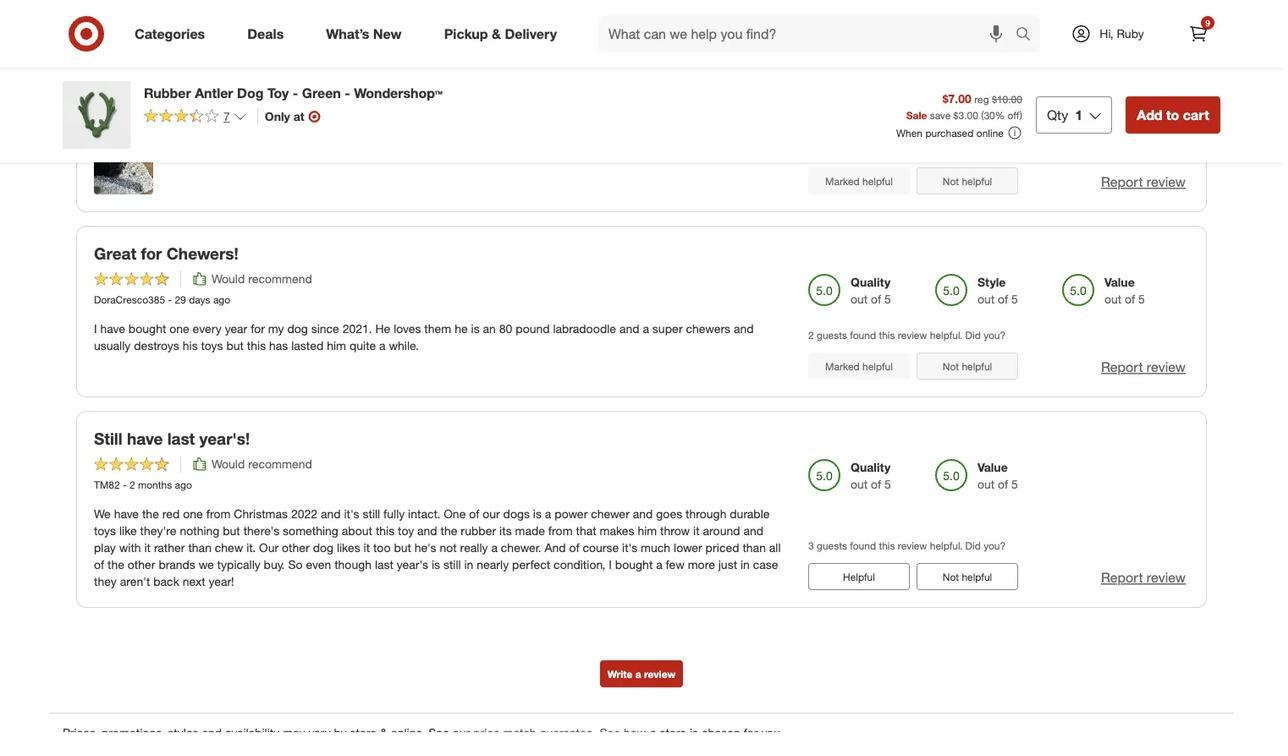 Task type: describe. For each thing, give the bounding box(es) containing it.
even
[[306, 558, 331, 573]]

a down he
[[379, 339, 386, 353]]

0 horizontal spatial value
[[978, 460, 1008, 475]]

but inside i have bought one every year for my dog since 2021. he loves them he is an 80 pound labradoodle and a super chewers and usually destroys his toys but this has lasted him quite a while.
[[226, 339, 244, 353]]

you? for year's!
[[984, 540, 1006, 553]]

typically
[[217, 558, 261, 573]]

2 not from the top
[[943, 360, 959, 373]]

there's
[[244, 524, 280, 539]]

0 horizontal spatial in
[[464, 558, 474, 573]]

1 horizontal spatial from
[[548, 524, 573, 539]]

quality for still have last year's!
[[851, 460, 891, 475]]

a inside button
[[636, 668, 641, 681]]

power inside my bernedoodle is small but a power chewer. within 30 minutes of giving him this toy, it was in pieces like many of the toys he's had before.
[[258, 89, 291, 104]]

search
[[1008, 27, 1049, 44]]

marked helpful for great for chewers!
[[825, 360, 893, 373]]

0 vertical spatial 30
[[206, 11, 224, 31]]

write a review
[[608, 668, 676, 681]]

report review for year's!
[[1101, 570, 1186, 587]]

0 vertical spatial not
[[248, 39, 265, 54]]

my
[[268, 322, 284, 337]]

is inside i have bought one every year for my dog since 2021. he loves them he is an 80 pound labradoodle and a super chewers and usually destroys his toys but this has lasted him quite a while.
[[471, 322, 480, 337]]

2 report from the top
[[1101, 359, 1143, 376]]

made
[[515, 524, 545, 539]]

pickup & delivery link
[[430, 15, 578, 52]]

0 horizontal spatial it's
[[344, 507, 359, 522]]

rather
[[154, 541, 185, 556]]

he
[[376, 322, 391, 337]]

great
[[94, 244, 136, 263]]

not for year's!
[[943, 571, 959, 584]]

bought inside we have the red one from christmas 2022 and it's still fully intact. one of our dogs is a power chewer and goes through durable toys like they're nothing but there's something about this toy and the rubber its made from that makes him throw it around and play with it rather than chew it. our other dog likes it too but he's not really a chewer. and of course it's much lower priced than all of the other brands we typically buy. so even though last year's is still in nearly perfect condition, i bought a few more just in case they aren't back next year!
[[615, 558, 653, 573]]

purchased
[[926, 127, 974, 139]]

something
[[283, 524, 339, 539]]

2 guests found this review helpful. did you?
[[808, 329, 1006, 342]]

him inside my bernedoodle is small but a power chewer. within 30 minutes of giving him this toy, it was in pieces like many of the toys he's had before.
[[484, 89, 504, 104]]

when purchased online
[[896, 127, 1004, 139]]

not inside we have the red one from christmas 2022 and it's still fully intact. one of our dogs is a power chewer and goes through durable toys like they're nothing but there's something about this toy and the rubber its made from that makes him throw it around and play with it rather than chew it. our other dog likes it too but he's not really a chewer. and of course it's much lower priced than all of the other brands we typically buy. so even though last year's is still in nearly perfect condition, i bought a few more just in case they aren't back next year!
[[440, 541, 457, 556]]

$10.00
[[992, 93, 1023, 105]]

not helpful for year's!
[[943, 571, 992, 584]]

1 horizontal spatial value out of 5
[[1105, 275, 1145, 307]]

30 inside my bernedoodle is small but a power chewer. within 30 minutes of giving him this toy, it was in pieces like many of the toys he's had before.
[[374, 89, 387, 104]]

report review button for minutes
[[1101, 173, 1186, 192]]

1 horizontal spatial it's
[[622, 541, 638, 556]]

them
[[424, 322, 451, 337]]

quality out of 5 for great for chewers!
[[851, 275, 891, 307]]

only at
[[265, 109, 305, 124]]

we
[[199, 558, 214, 573]]

but inside my bernedoodle is small but a power chewer. within 30 minutes of giving him this toy, it was in pieces like many of the toys he's had before.
[[228, 89, 245, 104]]

not helpful for minutes
[[943, 175, 992, 188]]

7 link
[[144, 108, 247, 128]]

2 report review from the top
[[1101, 359, 1186, 376]]

helpful. for year's!
[[930, 540, 963, 553]]

usually
[[94, 339, 131, 353]]

0 horizontal spatial minutes
[[228, 11, 290, 31]]

2 than from the left
[[743, 541, 766, 556]]

report for year's!
[[1101, 570, 1143, 587]]

2021.
[[343, 322, 372, 337]]

dog inside i have bought one every year for my dog since 2021. he loves them he is an 80 pound labradoodle and a super chewers and usually destroys his toys but this has lasted him quite a while.
[[287, 322, 308, 337]]

- right green
[[345, 85, 350, 101]]

intact.
[[408, 507, 441, 522]]

recommend for great for chewers!
[[248, 272, 312, 286]]

guest
[[817, 144, 842, 157]]

helpful. for minutes
[[925, 144, 958, 157]]

delivery
[[505, 25, 557, 42]]

1 vertical spatial did
[[966, 329, 981, 342]]

have for still
[[127, 429, 163, 449]]

him inside we have the red one from christmas 2022 and it's still fully intact. one of our dogs is a power chewer and goes through durable toys like they're nothing but there's something about this toy and the rubber its made from that makes him throw it around and play with it rather than chew it. our other dog likes it too but he's not really a chewer. and of course it's much lower priced than all of the other brands we typically buy. so even though last year's is still in nearly perfect condition, i bought a few more just in case they aren't back next year!
[[638, 524, 657, 539]]

1 vertical spatial value out of 5
[[978, 460, 1018, 492]]

he's
[[415, 541, 436, 556]]

write
[[608, 668, 633, 681]]

write a review button
[[600, 661, 683, 688]]

my
[[94, 89, 110, 104]]

they're
[[140, 524, 177, 539]]

for inside i have bought one every year for my dog since 2021. he loves them he is an 80 pound labradoodle and a super chewers and usually destroys his toys but this has lasted him quite a while.
[[251, 322, 265, 337]]

2 not helpful from the top
[[943, 360, 992, 373]]

red
[[162, 507, 180, 522]]

toy
[[398, 524, 414, 539]]

$7.00 reg $10.00 sale save $ 3.00 ( 30 % off )
[[906, 91, 1023, 121]]

image of rubber antler dog toy - green - wondershop™ image
[[63, 81, 130, 149]]

helpful
[[843, 571, 875, 584]]

3 guests found this review helpful. did you?
[[808, 540, 1006, 553]]

1 vertical spatial helpful.
[[930, 329, 963, 342]]

year
[[225, 322, 247, 337]]

found for year's!
[[850, 540, 876, 553]]

but up "chew"
[[223, 524, 240, 539]]

and up he's
[[417, 524, 437, 539]]

1 vertical spatial still
[[444, 558, 461, 573]]

marked helpful button for great for chewers!
[[808, 353, 910, 380]]

great for chewers!
[[94, 244, 239, 263]]

1 vertical spatial other
[[128, 558, 155, 573]]

- for lasted maybe 30 minutes
[[133, 61, 136, 74]]

his
[[183, 339, 198, 353]]

days for maybe
[[153, 61, 175, 74]]

but down toy
[[394, 541, 411, 556]]

chewers!
[[167, 244, 239, 263]]

$7.00
[[943, 91, 972, 106]]

likes
[[337, 541, 360, 556]]

style out of 5
[[978, 275, 1018, 307]]

wondershop™
[[354, 85, 443, 101]]

and
[[545, 541, 566, 556]]

marked helpful for lasted maybe 30 minutes
[[825, 175, 893, 188]]

report review for minutes
[[1101, 174, 1186, 191]]

around
[[703, 524, 740, 539]]

it.
[[246, 541, 256, 556]]

about
[[342, 524, 372, 539]]

nearly
[[477, 558, 509, 573]]

guests for great for chewers!
[[817, 329, 847, 342]]

pickup & delivery
[[444, 25, 557, 42]]

helpful for still have last year's!
[[962, 571, 992, 584]]

1 horizontal spatial 2
[[808, 329, 814, 342]]

it inside my bernedoodle is small but a power chewer. within 30 minutes of giving him this toy, it was in pieces like many of the toys he's had before.
[[550, 89, 556, 104]]

ago for 30
[[178, 61, 195, 74]]

bernedoodle
[[113, 89, 182, 104]]

green
[[302, 85, 341, 101]]

0 vertical spatial last
[[167, 429, 195, 449]]

online
[[977, 127, 1004, 139]]

perfect
[[512, 558, 550, 573]]

antler
[[195, 85, 233, 101]]

toys inside i have bought one every year for my dog since 2021. he loves them he is an 80 pound labradoodle and a super chewers and usually destroys his toys but this has lasted him quite a while.
[[201, 339, 223, 353]]

sale
[[906, 109, 927, 121]]

0 vertical spatial recommend
[[269, 39, 333, 54]]

2022
[[291, 507, 318, 522]]

the up 'they'
[[108, 558, 124, 573]]

many
[[656, 89, 684, 104]]

chew
[[215, 541, 243, 556]]

out inside style out of 5
[[978, 292, 995, 307]]

3
[[808, 540, 814, 553]]

aren't
[[120, 575, 150, 590]]

- for still have last year's!
[[123, 479, 127, 492]]

not helpful button for minutes
[[917, 168, 1018, 195]]

dog
[[237, 85, 264, 101]]

0 horizontal spatial still
[[363, 507, 380, 522]]

helpful for lasted maybe 30 minutes
[[962, 175, 992, 188]]

throw
[[660, 524, 690, 539]]

rubber antler dog toy - green - wondershop™
[[144, 85, 443, 101]]

maybe
[[150, 11, 202, 31]]

it left too
[[364, 541, 370, 556]]

like inside my bernedoodle is small but a power chewer. within 30 minutes of giving him this toy, it was in pieces like many of the toys he's had before.
[[635, 89, 652, 104]]

chewer
[[591, 507, 630, 522]]

deals
[[247, 25, 284, 42]]

super
[[653, 322, 683, 337]]

- for great for chewers!
[[168, 294, 172, 306]]

1 horizontal spatial 1
[[1075, 107, 1083, 123]]

dogs
[[503, 507, 530, 522]]

christmas
[[234, 507, 288, 522]]

our
[[259, 541, 279, 556]]

(
[[981, 109, 984, 121]]

while.
[[389, 339, 419, 353]]

1 than from the left
[[188, 541, 212, 556]]

they
[[94, 575, 117, 590]]

search button
[[1008, 15, 1049, 56]]

1 vertical spatial 1
[[808, 144, 814, 157]]

when
[[896, 127, 923, 139]]

an
[[483, 322, 496, 337]]

loves
[[394, 322, 421, 337]]

hi,
[[1100, 26, 1114, 41]]

add to cart
[[1137, 107, 1210, 123]]

- right toy
[[293, 85, 298, 101]]

0 vertical spatial from
[[206, 507, 231, 522]]

like inside we have the red one from christmas 2022 and it's still fully intact. one of our dogs is a power chewer and goes through durable toys like they're nothing but there's something about this toy and the rubber its made from that makes him throw it around and play with it rather than chew it. our other dog likes it too but he's not really a chewer. and of course it's much lower priced than all of the other brands we typically buy. so even though last year's is still in nearly perfect condition, i bought a few more just in case they aren't back next year!
[[119, 524, 137, 539]]



Task type: vqa. For each thing, say whether or not it's contained in the screenshot.
Disney store at Target Target
no



Task type: locate. For each thing, give the bounding box(es) containing it.
new
[[373, 25, 402, 42]]

chewers
[[686, 322, 731, 337]]

minutes left "giving"
[[391, 89, 433, 104]]

0 vertical spatial not
[[943, 175, 959, 188]]

0 vertical spatial did
[[961, 144, 976, 157]]

not down 2 guests found this review helpful. did you?
[[943, 360, 959, 373]]

days right 29
[[189, 294, 210, 306]]

its
[[500, 524, 512, 539]]

within
[[338, 89, 371, 104]]

would recommend for still have last year's!
[[212, 457, 312, 472]]

last
[[167, 429, 195, 449], [375, 558, 394, 573]]

recommend up rubber antler dog toy - green - wondershop™
[[269, 39, 333, 54]]

last inside we have the red one from christmas 2022 and it's still fully intact. one of our dogs is a power chewer and goes through durable toys like they're nothing but there's something about this toy and the rubber its made from that makes him throw it around and play with it rather than chew it. our other dog likes it too but he's not really a chewer. and of course it's much lower priced than all of the other brands we typically buy. so even though last year's is still in nearly perfect condition, i bought a few more just in case they aren't back next year!
[[375, 558, 394, 573]]

0 horizontal spatial 2
[[130, 479, 135, 492]]

0 vertical spatial quality
[[851, 275, 891, 290]]

has
[[269, 339, 288, 353]]

1 horizontal spatial bought
[[615, 558, 653, 573]]

deals link
[[233, 15, 305, 52]]

0 vertical spatial days
[[153, 61, 175, 74]]

30 right within
[[374, 89, 387, 104]]

3 report review button from the top
[[1101, 569, 1186, 588]]

0 vertical spatial value out of 5
[[1105, 275, 1145, 307]]

0 vertical spatial quality out of 5
[[851, 275, 891, 307]]

80
[[499, 322, 512, 337]]

ruby
[[1117, 26, 1144, 41]]

not helpful button
[[917, 168, 1018, 195], [917, 353, 1018, 380], [917, 564, 1018, 591]]

chewer. up at
[[294, 89, 335, 104]]

have inside we have the red one from christmas 2022 and it's still fully intact. one of our dogs is a power chewer and goes through durable toys like they're nothing but there's something about this toy and the rubber its made from that makes him throw it around and play with it rather than chew it. our other dog likes it too but he's not really a chewer. and of course it's much lower priced than all of the other brands we typically buy. so even though last year's is still in nearly perfect condition, i bought a few more just in case they aren't back next year!
[[114, 507, 139, 522]]

a left few
[[656, 558, 663, 573]]

2 guests from the top
[[817, 540, 847, 553]]

power up only
[[258, 89, 291, 104]]

1 vertical spatial not
[[440, 541, 457, 556]]

i up usually in the top of the page
[[94, 322, 97, 337]]

0 vertical spatial i
[[94, 322, 97, 337]]

did for year's!
[[966, 540, 981, 553]]

2 would recommend from the top
[[212, 457, 312, 472]]

2 horizontal spatial toys
[[721, 89, 744, 104]]

have right still
[[127, 429, 163, 449]]

2 horizontal spatial in
[[741, 558, 750, 573]]

2 quality from the top
[[851, 460, 891, 475]]

1 vertical spatial marked helpful
[[825, 360, 893, 373]]

0 horizontal spatial like
[[119, 524, 137, 539]]

3 report review from the top
[[1101, 570, 1186, 587]]

$
[[954, 109, 959, 121]]

helpful
[[863, 175, 893, 188], [962, 175, 992, 188], [863, 360, 893, 373], [962, 360, 992, 373], [962, 571, 992, 584]]

ago for chewers!
[[213, 294, 230, 306]]

and up something
[[321, 507, 341, 522]]

2 not helpful button from the top
[[917, 353, 1018, 380]]

before.
[[117, 106, 154, 121]]

is left small
[[185, 89, 193, 104]]

3 not helpful from the top
[[943, 571, 992, 584]]

1 vertical spatial report review
[[1101, 359, 1186, 376]]

1 vertical spatial marked helpful button
[[808, 353, 910, 380]]

dog up lasted
[[287, 322, 308, 337]]

30 inside $7.00 reg $10.00 sale save $ 3.00 ( 30 % off )
[[984, 109, 995, 121]]

play
[[94, 541, 116, 556]]

not down when purchased online
[[943, 175, 959, 188]]

1 report review from the top
[[1101, 174, 1186, 191]]

30 down reg
[[984, 109, 995, 121]]

1 vertical spatial days
[[189, 294, 210, 306]]

i inside we have the red one from christmas 2022 and it's still fully intact. one of our dogs is a power chewer and goes through durable toys like they're nothing but there's something about this toy and the rubber its made from that makes him throw it around and play with it rather than chew it. our other dog likes it too but he's not really a chewer. and of course it's much lower priced than all of the other brands we typically buy. so even though last year's is still in nearly perfect condition, i bought a few more just in case they aren't back next year!
[[609, 558, 612, 573]]

16
[[139, 61, 151, 74]]

other up the so
[[282, 541, 310, 556]]

doracresco385
[[94, 294, 165, 306]]

1 vertical spatial not
[[943, 360, 959, 373]]

a inside my bernedoodle is small but a power chewer. within 30 minutes of giving him this toy, it was in pieces like many of the toys he's had before.
[[248, 89, 255, 104]]

with
[[119, 541, 141, 556]]

not helpful down when purchased online
[[943, 175, 992, 188]]

0 vertical spatial ago
[[178, 61, 195, 74]]

3 not helpful button from the top
[[917, 564, 1018, 591]]

0 vertical spatial bought
[[129, 322, 166, 337]]

in inside my bernedoodle is small but a power chewer. within 30 minutes of giving him this toy, it was in pieces like many of the toys he's had before.
[[584, 89, 593, 104]]

not up the dog
[[248, 39, 265, 54]]

1 horizontal spatial power
[[555, 507, 588, 522]]

3 report from the top
[[1101, 570, 1143, 587]]

2 vertical spatial ago
[[175, 479, 192, 492]]

giving
[[450, 89, 481, 104]]

is down he's
[[432, 558, 440, 573]]

and left super
[[620, 322, 640, 337]]

for right the great on the left of the page
[[141, 244, 162, 263]]

toys
[[721, 89, 744, 104], [201, 339, 223, 353], [94, 524, 116, 539]]

dog up even
[[313, 541, 334, 556]]

a up made
[[545, 507, 551, 522]]

dog
[[287, 322, 308, 337], [313, 541, 334, 556]]

review inside button
[[644, 668, 676, 681]]

report review button for year's!
[[1101, 569, 1186, 588]]

1 marked helpful from the top
[[825, 175, 893, 188]]

and left goes
[[633, 507, 653, 522]]

2 horizontal spatial 30
[[984, 109, 995, 121]]

0 vertical spatial have
[[100, 322, 125, 337]]

from up nothing
[[206, 507, 231, 522]]

off
[[1008, 109, 1020, 121]]

3 not from the top
[[943, 571, 959, 584]]

marked helpful down guest
[[825, 175, 893, 188]]

like up 'with'
[[119, 524, 137, 539]]

1 horizontal spatial him
[[484, 89, 504, 104]]

0 vertical spatial you?
[[979, 144, 1001, 157]]

nik5184 - 16 days ago
[[94, 61, 195, 74]]

1 horizontal spatial for
[[251, 322, 265, 337]]

1 vertical spatial 2
[[130, 479, 135, 492]]

but up 7
[[228, 89, 245, 104]]

3.00
[[959, 109, 979, 121]]

have for i
[[100, 322, 125, 337]]

1 vertical spatial power
[[555, 507, 588, 522]]

0 horizontal spatial dog
[[287, 322, 308, 337]]

not helpful button down 3 guests found this review helpful. did you?
[[917, 564, 1018, 591]]

chewer. down made
[[501, 541, 541, 556]]

not helpful button down 2 guests found this review helpful. did you?
[[917, 353, 1018, 380]]

helpful for great for chewers!
[[962, 360, 992, 373]]

of inside style out of 5
[[998, 292, 1008, 307]]

0 vertical spatial other
[[282, 541, 310, 556]]

this inside i have bought one every year for my dog since 2021. he loves them he is an 80 pound labradoodle and a super chewers and usually destroys his toys but this has lasted him quite a while.
[[247, 339, 266, 353]]

0 vertical spatial value
[[1105, 275, 1135, 290]]

1 marked from the top
[[825, 175, 860, 188]]

still up about
[[363, 507, 380, 522]]

toys down every
[[201, 339, 223, 353]]

5 inside style out of 5
[[1012, 292, 1018, 307]]

like
[[635, 89, 652, 104], [119, 524, 137, 539]]

1 horizontal spatial chewer.
[[501, 541, 541, 556]]

than up case
[[743, 541, 766, 556]]

months
[[138, 479, 172, 492]]

1 vertical spatial report
[[1101, 359, 1143, 376]]

29
[[175, 294, 186, 306]]

have right we
[[114, 507, 139, 522]]

1 not helpful from the top
[[943, 175, 992, 188]]

in
[[584, 89, 593, 104], [464, 558, 474, 573], [741, 558, 750, 573]]

bought down much
[[615, 558, 653, 573]]

1 vertical spatial it's
[[622, 541, 638, 556]]

have up usually in the top of the page
[[100, 322, 125, 337]]

2 vertical spatial you?
[[984, 540, 1006, 553]]

minutes up would not recommend
[[228, 11, 290, 31]]

the up they're
[[142, 507, 159, 522]]

power up the that
[[555, 507, 588, 522]]

this inside my bernedoodle is small but a power chewer. within 30 minutes of giving him this toy, it was in pieces like many of the toys he's had before.
[[507, 89, 526, 104]]

1 report review button from the top
[[1101, 173, 1186, 192]]

0 horizontal spatial toys
[[94, 524, 116, 539]]

would recommend
[[212, 272, 312, 286], [212, 457, 312, 472]]

1 vertical spatial not helpful button
[[917, 353, 1018, 380]]

last left year's! at left bottom
[[167, 429, 195, 449]]

1 right qty
[[1075, 107, 1083, 123]]

for left my
[[251, 322, 265, 337]]

ago
[[178, 61, 195, 74], [213, 294, 230, 306], [175, 479, 192, 492]]

it's down makes
[[622, 541, 638, 556]]

toy
[[267, 85, 289, 101]]

minutes inside my bernedoodle is small but a power chewer. within 30 minutes of giving him this toy, it was in pieces like many of the toys he's had before.
[[391, 89, 433, 104]]

would recommend for great for chewers!
[[212, 272, 312, 286]]

1 vertical spatial bought
[[615, 558, 653, 573]]

would not recommend
[[212, 39, 333, 54]]

found for minutes
[[845, 144, 871, 157]]

1 horizontal spatial toys
[[201, 339, 223, 353]]

1 horizontal spatial in
[[584, 89, 593, 104]]

1 vertical spatial would recommend
[[212, 457, 312, 472]]

guests for still have last year's!
[[817, 540, 847, 553]]

2 vertical spatial report review button
[[1101, 569, 1186, 588]]

1 would recommend from the top
[[212, 272, 312, 286]]

not down 3 guests found this review helpful. did you?
[[943, 571, 959, 584]]

2 vertical spatial toys
[[94, 524, 116, 539]]

not right he's
[[440, 541, 457, 556]]

it's
[[344, 507, 359, 522], [622, 541, 638, 556]]

&
[[492, 25, 501, 42]]

0 vertical spatial report review
[[1101, 174, 1186, 191]]

1 vertical spatial value
[[978, 460, 1008, 475]]

review
[[893, 144, 922, 157], [1147, 174, 1186, 191], [898, 329, 927, 342], [1147, 359, 1186, 376], [898, 540, 927, 553], [1147, 570, 1186, 587], [644, 668, 676, 681]]

0 vertical spatial dog
[[287, 322, 308, 337]]

would for 30
[[212, 39, 245, 54]]

in right just
[[741, 558, 750, 573]]

1 horizontal spatial minutes
[[391, 89, 433, 104]]

have for we
[[114, 507, 139, 522]]

that
[[576, 524, 597, 539]]

it up the lower at the bottom of page
[[693, 524, 700, 539]]

1 left guest
[[808, 144, 814, 157]]

1 vertical spatial chewer.
[[501, 541, 541, 556]]

1 guests from the top
[[817, 329, 847, 342]]

in right was
[[584, 89, 593, 104]]

lasted maybe 30 minutes
[[94, 11, 290, 31]]

1 not from the top
[[943, 175, 959, 188]]

the inside my bernedoodle is small but a power chewer. within 30 minutes of giving him this toy, it was in pieces like many of the toys he's had before.
[[701, 89, 718, 104]]

0 vertical spatial not helpful button
[[917, 168, 1018, 195]]

1 vertical spatial guests
[[817, 540, 847, 553]]

1 horizontal spatial dog
[[313, 541, 334, 556]]

not helpful down 3 guests found this review helpful. did you?
[[943, 571, 992, 584]]

it's up about
[[344, 507, 359, 522]]

2 would from the top
[[212, 272, 245, 286]]

pickup
[[444, 25, 488, 42]]

0 vertical spatial for
[[141, 244, 162, 263]]

quality for great for chewers!
[[851, 275, 891, 290]]

would down chewers!
[[212, 272, 245, 286]]

categories link
[[120, 15, 226, 52]]

2 quality out of 5 from the top
[[851, 460, 891, 492]]

1 marked helpful button from the top
[[808, 168, 910, 195]]

marked down 2 guests found this review helpful. did you?
[[825, 360, 860, 373]]

bought inside i have bought one every year for my dog since 2021. he loves them he is an 80 pound labradoodle and a super chewers and usually destroys his toys but this has lasted him quite a while.
[[129, 322, 166, 337]]

not for minutes
[[943, 175, 959, 188]]

1 vertical spatial him
[[327, 339, 346, 353]]

at
[[294, 109, 305, 124]]

destroys
[[134, 339, 179, 353]]

had
[[94, 106, 114, 121]]

would for last
[[212, 457, 245, 472]]

0 vertical spatial minutes
[[228, 11, 290, 31]]

toys inside my bernedoodle is small but a power chewer. within 30 minutes of giving him this toy, it was in pieces like many of the toys he's had before.
[[721, 89, 744, 104]]

did for minutes
[[961, 144, 976, 157]]

makes
[[600, 524, 635, 539]]

marked helpful button down guest
[[808, 168, 910, 195]]

2 marked helpful from the top
[[825, 360, 893, 373]]

recommend up my
[[248, 272, 312, 286]]

ago up year on the left
[[213, 294, 230, 306]]

the
[[701, 89, 718, 104], [142, 507, 159, 522], [441, 524, 458, 539], [108, 558, 124, 573]]

5
[[885, 292, 891, 307], [1012, 292, 1018, 307], [1139, 292, 1145, 307], [885, 477, 891, 492], [1012, 477, 1018, 492]]

days right 16 on the left top of the page
[[153, 61, 175, 74]]

3 would from the top
[[212, 457, 245, 472]]

would for chewers!
[[212, 272, 245, 286]]

1 vertical spatial marked
[[825, 360, 860, 373]]

1 horizontal spatial value
[[1105, 275, 1135, 290]]

0 vertical spatial him
[[484, 89, 504, 104]]

marked helpful button down 2 guests found this review helpful. did you?
[[808, 353, 910, 380]]

1 horizontal spatial still
[[444, 558, 461, 573]]

than down nothing
[[188, 541, 212, 556]]

30
[[206, 11, 224, 31], [374, 89, 387, 104], [984, 109, 995, 121]]

still down really
[[444, 558, 461, 573]]

would
[[212, 39, 245, 54], [212, 272, 245, 286], [212, 457, 245, 472]]

year!
[[209, 575, 234, 590]]

condition,
[[554, 558, 606, 573]]

a left super
[[643, 322, 649, 337]]

1 vertical spatial you?
[[984, 329, 1006, 342]]

rubber
[[144, 85, 191, 101]]

ago up rubber
[[178, 61, 195, 74]]

the down "one"
[[441, 524, 458, 539]]

out
[[851, 292, 868, 307], [978, 292, 995, 307], [1105, 292, 1122, 307], [851, 477, 868, 492], [978, 477, 995, 492]]

like left many
[[635, 89, 652, 104]]

it right 'with'
[[144, 541, 151, 556]]

0 horizontal spatial not
[[248, 39, 265, 54]]

chewer. inside we have the red one from christmas 2022 and it's still fully intact. one of our dogs is a power chewer and goes through durable toys like they're nothing but there's something about this toy and the rubber its made from that makes him throw it around and play with it rather than chew it. our other dog likes it too but he's not really a chewer. and of course it's much lower priced than all of the other brands we typically buy. so even though last year's is still in nearly perfect condition, i bought a few more just in case they aren't back next year!
[[501, 541, 541, 556]]

though
[[335, 558, 372, 573]]

this
[[507, 89, 526, 104], [874, 144, 890, 157], [879, 329, 895, 342], [247, 339, 266, 353], [376, 524, 395, 539], [879, 540, 895, 553]]

2 vertical spatial him
[[638, 524, 657, 539]]

other
[[282, 541, 310, 556], [128, 558, 155, 573]]

2 vertical spatial report
[[1101, 570, 1143, 587]]

1 vertical spatial toys
[[201, 339, 223, 353]]

not helpful button down when purchased online
[[917, 168, 1018, 195]]

1 quality from the top
[[851, 275, 891, 290]]

from up and
[[548, 524, 573, 539]]

2 vertical spatial 30
[[984, 109, 995, 121]]

1 vertical spatial have
[[127, 429, 163, 449]]

small
[[197, 89, 224, 104]]

bought
[[129, 322, 166, 337], [615, 558, 653, 573]]

one inside i have bought one every year for my dog since 2021. he loves them he is an 80 pound labradoodle and a super chewers and usually destroys his toys but this has lasted him quite a while.
[[170, 322, 189, 337]]

marked for great for chewers!
[[825, 360, 860, 373]]

qty 1
[[1047, 107, 1083, 123]]

quality out of 5 up 3 guests found this review helpful. did you?
[[851, 460, 891, 492]]

0 vertical spatial guests
[[817, 329, 847, 342]]

0 vertical spatial power
[[258, 89, 291, 104]]

have inside i have bought one every year for my dog since 2021. he loves them he is an 80 pound labradoodle and a super chewers and usually destroys his toys but this has lasted him quite a while.
[[100, 322, 125, 337]]

him inside i have bought one every year for my dog since 2021. he loves them he is an 80 pound labradoodle and a super chewers and usually destroys his toys but this has lasted him quite a while.
[[327, 339, 346, 353]]

2 vertical spatial found
[[850, 540, 876, 553]]

quality out of 5 for still have last year's!
[[851, 460, 891, 492]]

0 vertical spatial report
[[1101, 174, 1143, 191]]

priced
[[706, 541, 740, 556]]

he's
[[747, 89, 768, 104]]

him up much
[[638, 524, 657, 539]]

- left 29
[[168, 294, 172, 306]]

1 vertical spatial quality out of 5
[[851, 460, 891, 492]]

1 vertical spatial found
[[850, 329, 876, 342]]

guest review image 1 of 1, zoom in image
[[94, 136, 153, 195]]

would left deals
[[212, 39, 245, 54]]

0 vertical spatial helpful.
[[925, 144, 958, 157]]

0 vertical spatial marked helpful
[[825, 175, 893, 188]]

toys left he's
[[721, 89, 744, 104]]

a up nearly
[[491, 541, 498, 556]]

was
[[560, 89, 581, 104]]

1 horizontal spatial than
[[743, 541, 766, 556]]

toys inside we have the red one from christmas 2022 and it's still fully intact. one of our dogs is a power chewer and goes through durable toys like they're nothing but there's something about this toy and the rubber its made from that makes him throw it around and play with it rather than chew it. our other dog likes it too but he's not really a chewer. and of course it's much lower priced than all of the other brands we typically buy. so even though last year's is still in nearly perfect condition, i bought a few more just in case they aren't back next year!
[[94, 524, 116, 539]]

power
[[258, 89, 291, 104], [555, 507, 588, 522]]

and down "durable"
[[744, 524, 764, 539]]

this inside we have the red one from christmas 2022 and it's still fully intact. one of our dogs is a power chewer and goes through durable toys like they're nothing but there's something about this toy and the rubber its made from that makes him throw it around and play with it rather than chew it. our other dog likes it too but he's not really a chewer. and of course it's much lower priced than all of the other brands we typically buy. so even though last year's is still in nearly perfect condition, i bought a few more just in case they aren't back next year!
[[376, 524, 395, 539]]

and
[[620, 322, 640, 337], [734, 322, 754, 337], [321, 507, 341, 522], [633, 507, 653, 522], [417, 524, 437, 539], [744, 524, 764, 539]]

is left the an
[[471, 322, 480, 337]]

in down really
[[464, 558, 474, 573]]

2 marked from the top
[[825, 360, 860, 373]]

1 horizontal spatial i
[[609, 558, 612, 573]]

1 vertical spatial minutes
[[391, 89, 433, 104]]

him right "giving"
[[484, 89, 504, 104]]

1 horizontal spatial last
[[375, 558, 394, 573]]

few
[[666, 558, 685, 573]]

nik5184
[[94, 61, 130, 74]]

1 would from the top
[[212, 39, 245, 54]]

the right many
[[701, 89, 718, 104]]

not helpful button for year's!
[[917, 564, 1018, 591]]

one up nothing
[[183, 507, 203, 522]]

0 horizontal spatial him
[[327, 339, 346, 353]]

would down year's! at left bottom
[[212, 457, 245, 472]]

really
[[460, 541, 488, 556]]

1 horizontal spatial days
[[189, 294, 210, 306]]

him down the since
[[327, 339, 346, 353]]

pound
[[516, 322, 550, 337]]

marked helpful button for lasted maybe 30 minutes
[[808, 168, 910, 195]]

one inside we have the red one from christmas 2022 and it's still fully intact. one of our dogs is a power chewer and goes through durable toys like they're nothing but there's something about this toy and the rubber its made from that makes him throw it around and play with it rather than chew it. our other dog likes it too but he's not really a chewer. and of course it's much lower priced than all of the other brands we typically buy. so even though last year's is still in nearly perfect condition, i bought a few more just in case they aren't back next year!
[[183, 507, 203, 522]]

0 horizontal spatial days
[[153, 61, 175, 74]]

is up made
[[533, 507, 542, 522]]

ago right months
[[175, 479, 192, 492]]

1 horizontal spatial other
[[282, 541, 310, 556]]

report for minutes
[[1101, 174, 1143, 191]]

cart
[[1183, 107, 1210, 123]]

2 report review button from the top
[[1101, 358, 1186, 377]]

2 vertical spatial not
[[943, 571, 959, 584]]

0 horizontal spatial value out of 5
[[978, 460, 1018, 492]]

reg
[[975, 93, 989, 105]]

2 marked helpful button from the top
[[808, 353, 910, 380]]

power inside we have the red one from christmas 2022 and it's still fully intact. one of our dogs is a power chewer and goes through durable toys like they're nothing but there's something about this toy and the rubber its made from that makes him throw it around and play with it rather than chew it. our other dog likes it too but he's not really a chewer. and of course it's much lower priced than all of the other brands we typically buy. so even though last year's is still in nearly perfect condition, i bought a few more just in case they aren't back next year!
[[555, 507, 588, 522]]

from
[[206, 507, 231, 522], [548, 524, 573, 539]]

1 quality out of 5 from the top
[[851, 275, 891, 307]]

we
[[94, 507, 111, 522]]

helpful.
[[925, 144, 958, 157], [930, 329, 963, 342], [930, 540, 963, 553]]

1 report from the top
[[1101, 174, 1143, 191]]

2 horizontal spatial him
[[638, 524, 657, 539]]

0 vertical spatial like
[[635, 89, 652, 104]]

i inside i have bought one every year for my dog since 2021. he loves them he is an 80 pound labradoodle and a super chewers and usually destroys his toys but this has lasted him quite a while.
[[94, 322, 97, 337]]

dog inside we have the red one from christmas 2022 and it's still fully intact. one of our dogs is a power chewer and goes through durable toys like they're nothing but there's something about this toy and the rubber its made from that makes him throw it around and play with it rather than chew it. our other dog likes it too but he's not really a chewer. and of course it's much lower priced than all of the other brands we typically buy. so even though last year's is still in nearly perfect condition, i bought a few more just in case they aren't back next year!
[[313, 541, 334, 556]]

lasted
[[94, 11, 146, 31]]

tm82
[[94, 479, 120, 492]]

recommend for still have last year's!
[[248, 457, 312, 472]]

What can we help you find? suggestions appear below search field
[[599, 15, 1020, 52]]

chewer. inside my bernedoodle is small but a power chewer. within 30 minutes of giving him this toy, it was in pieces like many of the toys he's had before.
[[294, 89, 335, 104]]

1 vertical spatial not helpful
[[943, 360, 992, 373]]

0 horizontal spatial 1
[[808, 144, 814, 157]]

quality out of 5 up 2 guests found this review helpful. did you?
[[851, 275, 891, 307]]

you? for minutes
[[979, 144, 1001, 157]]

and right chewers
[[734, 322, 754, 337]]

9
[[1206, 17, 1210, 28]]

ago for last
[[175, 479, 192, 492]]

marked down guest
[[825, 175, 860, 188]]

marked helpful down 2 guests found this review helpful. did you?
[[825, 360, 893, 373]]

1 vertical spatial recommend
[[248, 272, 312, 286]]

would recommend up my
[[212, 272, 312, 286]]

a left toy
[[248, 89, 255, 104]]

have
[[100, 322, 125, 337], [127, 429, 163, 449], [114, 507, 139, 522]]

add to cart button
[[1126, 97, 1221, 134]]

0 horizontal spatial for
[[141, 244, 162, 263]]

0 vertical spatial would
[[212, 39, 245, 54]]

days for for
[[189, 294, 210, 306]]

of
[[436, 89, 446, 104], [688, 89, 698, 104], [871, 292, 882, 307], [998, 292, 1008, 307], [1125, 292, 1135, 307], [871, 477, 882, 492], [998, 477, 1008, 492], [469, 507, 479, 522], [569, 541, 580, 556], [94, 558, 104, 573]]

would recommend down year's! at left bottom
[[212, 457, 312, 472]]

2 vertical spatial did
[[966, 540, 981, 553]]

other up aren't
[[128, 558, 155, 573]]

last down too
[[375, 558, 394, 573]]

1 not helpful button from the top
[[917, 168, 1018, 195]]

is inside my bernedoodle is small but a power chewer. within 30 minutes of giving him this toy, it was in pieces like many of the toys he's had before.
[[185, 89, 193, 104]]

30 right maybe
[[206, 11, 224, 31]]

marked for lasted maybe 30 minutes
[[825, 175, 860, 188]]



